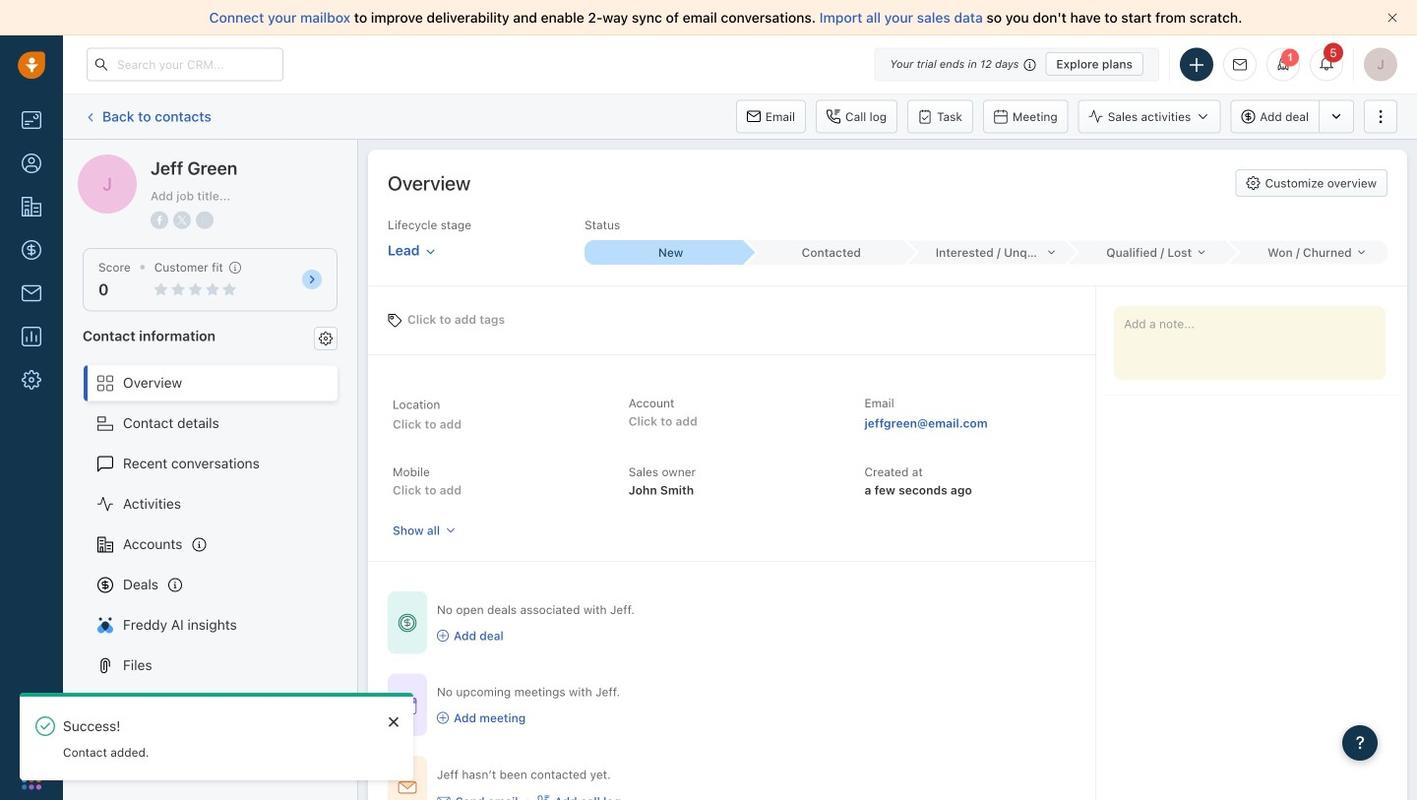 Task type: locate. For each thing, give the bounding box(es) containing it.
Search your CRM... text field
[[87, 48, 284, 81]]

freshworks switcher image
[[22, 770, 41, 790]]

close image
[[389, 717, 399, 728]]

phone image
[[22, 726, 41, 745]]

mng settings image
[[319, 332, 333, 345]]

send email image
[[1234, 58, 1247, 71]]

container_wx8msf4aqz5i3rn1 image
[[398, 613, 417, 633], [437, 630, 449, 642], [437, 712, 449, 724], [398, 779, 417, 798], [437, 795, 451, 800], [538, 796, 550, 800]]

close image
[[1388, 13, 1398, 23]]



Task type: describe. For each thing, give the bounding box(es) containing it.
phone element
[[12, 716, 51, 755]]

container_wx8msf4aqz5i3rn1 image
[[398, 695, 417, 715]]



Task type: vqa. For each thing, say whether or not it's contained in the screenshot.
search field
no



